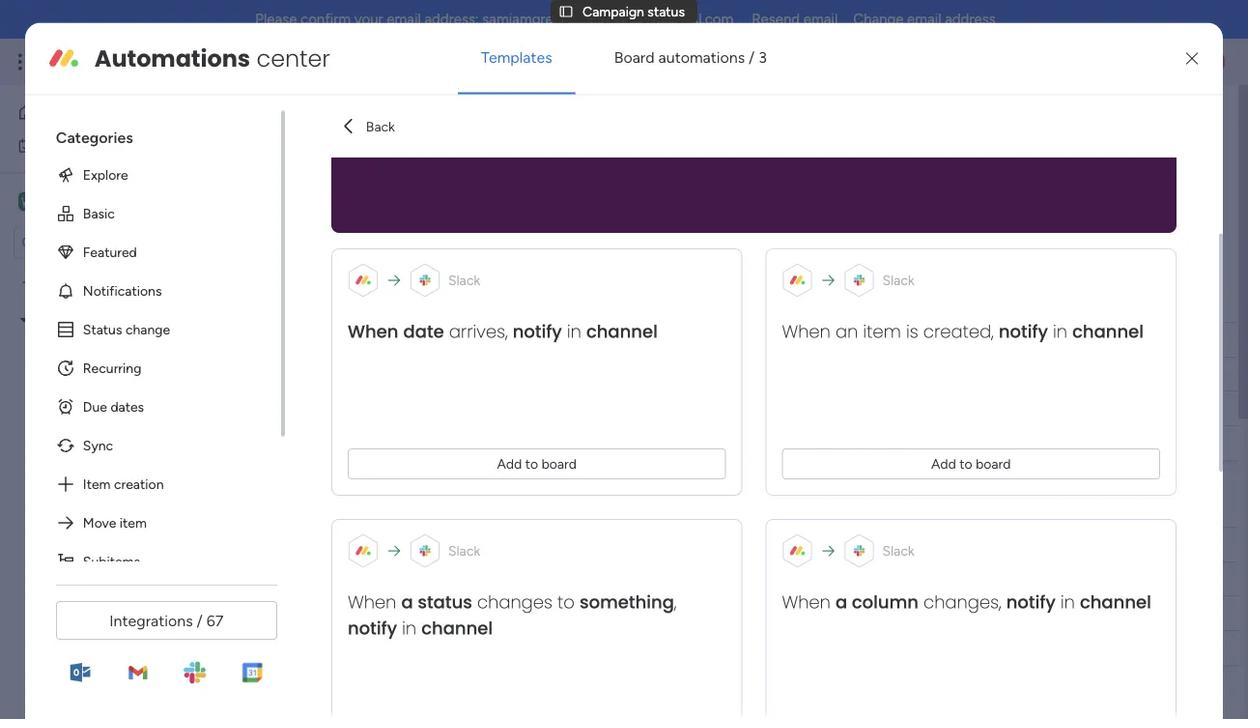 Task type: locate. For each thing, give the bounding box(es) containing it.
slack down search field
[[448, 272, 480, 289]]

automations center
[[95, 42, 330, 75]]

home image
[[17, 102, 37, 122]]

Audience field
[[901, 329, 968, 350], [901, 534, 968, 555]]

address:
[[425, 11, 479, 28]]

item creation option
[[40, 465, 266, 503]]

1 vertical spatial account
[[773, 536, 825, 553]]

campaign up will
[[294, 103, 419, 136]]

0 vertical spatial audience field
[[901, 329, 968, 350]]

notify
[[513, 320, 562, 344], [999, 320, 1048, 344], [1007, 590, 1056, 615], [348, 616, 397, 641]]

1 add to board from the left
[[497, 456, 577, 472]]

table
[[355, 177, 387, 194]]

campaign status down status change
[[67, 345, 169, 361]]

workspace
[[90, 192, 168, 211]]

confirm
[[301, 11, 351, 28]]

campaign inside field
[[605, 332, 667, 348]]

1 horizontal spatial /
[[749, 49, 755, 67]]

audience up the changes,
[[905, 536, 963, 553]]

and right the run,
[[588, 143, 611, 159]]

change
[[126, 321, 170, 338]]

email right resend
[[804, 11, 838, 28]]

goal
[[1087, 332, 1115, 348]]

notify right created,
[[999, 320, 1048, 344]]

change email address
[[854, 11, 996, 28]]

item inside new item "button"
[[332, 229, 360, 245]]

1 add to board button from the left
[[348, 449, 726, 480]]

/ left '3'
[[749, 49, 755, 67]]

a for status
[[401, 590, 413, 615]]

1 vertical spatial audience field
[[901, 534, 968, 555]]

a down add you own campaign
[[401, 590, 413, 615]]

campaign down most
[[605, 332, 667, 348]]

sam's workspace
[[44, 192, 168, 211]]

when a status changes to something , notify in channel
[[348, 590, 677, 641]]

board automations / 3 button
[[591, 35, 791, 81]]

to inside field
[[409, 290, 426, 315]]

marketing
[[71, 312, 131, 328]]

0 vertical spatial campaign status
[[583, 3, 685, 20]]

67
[[207, 611, 224, 630]]

make
[[512, 290, 562, 315]]

item
[[332, 229, 360, 245], [443, 331, 471, 347], [83, 476, 111, 492], [443, 536, 471, 552]]

email for resend email
[[804, 11, 838, 28]]

1 vertical spatial work
[[64, 137, 94, 154]]

hide button
[[763, 221, 834, 252]]

1 horizontal spatial add to board
[[932, 456, 1011, 472]]

status down add you own campaign
[[418, 590, 472, 615]]

None field
[[328, 700, 377, 719]]

/ left 67
[[197, 611, 203, 630]]

due dates option
[[40, 387, 266, 426]]

explore
[[83, 166, 128, 183]]

audience right the an
[[905, 332, 963, 348]]

1 account from the top
[[773, 332, 825, 348]]

2 add to board from the left
[[932, 456, 1011, 472]]

workspace selection element
[[18, 190, 170, 213]]

0 vertical spatial account field
[[768, 329, 830, 350]]

few
[[332, 290, 367, 315]]

work inside button
[[64, 137, 94, 154]]

audience field up the changes,
[[901, 534, 968, 555]]

0 vertical spatial audience
[[905, 332, 963, 348]]

1 horizontal spatial add to board button
[[782, 449, 1161, 480]]

categories heading
[[40, 111, 266, 155]]

featured
[[83, 244, 137, 260]]

notify right the changes,
[[1007, 590, 1056, 615]]

you
[[414, 143, 437, 159], [474, 290, 507, 315], [394, 571, 416, 588]]

when inside when a status changes to something , notify in channel
[[348, 590, 397, 615]]

channel inside when a status changes to something , notify in channel
[[421, 616, 493, 641]]

when down tips
[[348, 320, 398, 344]]

1 horizontal spatial board
[[542, 456, 577, 472]]

1 horizontal spatial work
[[156, 51, 191, 72]]

see more
[[881, 142, 939, 158]]

add to board
[[497, 456, 577, 472], [932, 456, 1011, 472]]

item left is
[[863, 320, 902, 344]]

help
[[385, 143, 411, 159], [431, 290, 470, 315]]

your
[[355, 11, 383, 28], [466, 143, 493, 159], [648, 143, 675, 159]]

0 horizontal spatial add to board button
[[348, 449, 726, 480]]

your left team
[[466, 143, 493, 159]]

address
[[945, 11, 996, 28]]

and left team
[[440, 143, 462, 159]]

1 vertical spatial /
[[197, 611, 203, 630]]

0 vertical spatial you
[[414, 143, 437, 159]]

help inside field
[[431, 290, 470, 315]]

list box
[[0, 267, 246, 663]]

upcoming
[[332, 495, 424, 520]]

slack up campaign
[[448, 543, 480, 559]]

work right my on the left of the page
[[64, 137, 94, 154]]

channel
[[586, 320, 658, 344], [1073, 320, 1144, 344], [1080, 590, 1152, 615], [421, 616, 493, 641]]

campaign up due
[[67, 377, 128, 394]]

1 horizontal spatial campaign status
[[294, 103, 497, 136]]

0 horizontal spatial campaign status
[[67, 345, 169, 361]]

1 a from the left
[[401, 590, 413, 615]]

tips
[[371, 290, 404, 315]]

0 vertical spatial account
[[773, 332, 825, 348]]

email right change
[[908, 11, 942, 28]]

audience field right the an
[[901, 329, 968, 350]]

1 vertical spatial item
[[120, 514, 147, 531]]

0 vertical spatial work
[[156, 51, 191, 72]]

you down campaign status field
[[414, 143, 437, 159]]

option
[[0, 270, 246, 274]]

upcoming campaigns
[[332, 495, 531, 520]]

when down add you own campaign
[[348, 590, 397, 615]]

in
[[847, 143, 858, 159], [567, 320, 582, 344], [1053, 320, 1068, 344], [1061, 590, 1075, 615], [402, 616, 417, 641]]

1 horizontal spatial add
[[497, 456, 522, 472]]

0 horizontal spatial item
[[120, 514, 147, 531]]

this board will help you and your team plan, run, and track your entire campaign's workflow in one workspace.
[[296, 143, 955, 159]]

see more link
[[880, 140, 941, 159]]

sam's
[[44, 192, 86, 211]]

1 vertical spatial account field
[[768, 534, 830, 555]]

angle down image
[[377, 230, 386, 244]]

campaign's
[[716, 143, 785, 159]]

categories
[[56, 128, 133, 146]]

my work button
[[12, 130, 208, 161]]

arrow down image
[[660, 225, 683, 248]]

you up 'when date arrives, notify in channel'
[[474, 290, 507, 315]]

templates
[[481, 49, 552, 67]]

automations  center image
[[48, 43, 79, 74]]

new item button
[[293, 221, 368, 252]]

public board image
[[42, 344, 60, 362]]

2 audience field from the top
[[901, 534, 968, 555]]

add to board for in
[[932, 456, 1011, 472]]

board
[[324, 143, 359, 159], [542, 456, 577, 472], [976, 456, 1011, 472]]

1 audience from the top
[[905, 332, 963, 348]]

0 horizontal spatial add
[[365, 571, 390, 588]]

status change
[[83, 321, 170, 338]]

help right will
[[385, 143, 411, 159]]

/ inside button
[[197, 611, 203, 630]]

email left address:
[[387, 11, 421, 28]]

sort
[[719, 229, 745, 245]]

2 account field from the top
[[768, 534, 830, 555]]

0 horizontal spatial work
[[64, 137, 94, 154]]

you for and
[[414, 143, 437, 159]]

when a column changes, notify in channel
[[782, 590, 1152, 615]]

resend
[[752, 11, 800, 28]]

you inside field
[[474, 290, 507, 315]]

Search field
[[433, 223, 491, 250]]

1 horizontal spatial help
[[431, 290, 470, 315]]

2 vertical spatial campaign status
[[67, 345, 169, 361]]

1 horizontal spatial a
[[836, 590, 848, 615]]

to
[[409, 290, 426, 315], [525, 456, 538, 472], [960, 456, 973, 472], [558, 590, 575, 615]]

0 horizontal spatial add to board
[[497, 456, 577, 472]]

account
[[773, 332, 825, 348], [773, 536, 825, 553]]

a inside when a status changes to something , notify in channel
[[401, 590, 413, 615]]

arrives,
[[449, 320, 508, 344]]

workspace.
[[887, 143, 955, 159]]

campaign status up will
[[294, 103, 497, 136]]

1 horizontal spatial your
[[466, 143, 493, 159]]

campaign status
[[583, 3, 685, 20], [294, 103, 497, 136], [67, 345, 169, 361]]

slack
[[448, 272, 480, 289], [883, 272, 915, 289], [448, 543, 480, 559], [883, 543, 915, 559]]

2 horizontal spatial add
[[932, 456, 957, 472]]

Few tips to help you make the most of this template :) field
[[328, 290, 813, 315]]

0 horizontal spatial /
[[197, 611, 203, 630]]

when for when date arrives, notify in channel
[[348, 320, 398, 344]]

/ inside button
[[749, 49, 755, 67]]

1 vertical spatial audience
[[905, 536, 963, 553]]

2 horizontal spatial campaign status
[[583, 3, 685, 20]]

slack for date
[[448, 272, 480, 289]]

you left own
[[394, 571, 416, 588]]

few tips to help you make the most of this template :)
[[332, 290, 808, 315]]

workspace image
[[18, 191, 38, 212]]

add
[[497, 456, 522, 472], [932, 456, 957, 472], [365, 571, 390, 588]]

slack up column
[[883, 543, 915, 559]]

1 vertical spatial help
[[431, 290, 470, 315]]

help up date
[[431, 290, 470, 315]]

your right confirm
[[355, 11, 383, 28]]

item right the move
[[120, 514, 147, 531]]

notify down add you own campaign
[[348, 616, 397, 641]]

when
[[348, 320, 398, 344], [782, 320, 831, 344], [348, 590, 397, 615], [782, 590, 831, 615]]

slack for a status
[[448, 543, 480, 559]]

creation
[[114, 476, 164, 492]]

subitems option
[[40, 542, 266, 581]]

3 email from the left
[[908, 11, 942, 28]]

campaign
[[448, 571, 508, 588]]

0 vertical spatial item
[[863, 320, 902, 344]]

2 email from the left
[[804, 11, 838, 28]]

slack up is
[[883, 272, 915, 289]]

0 vertical spatial /
[[749, 49, 755, 67]]

change email address link
[[854, 11, 996, 28]]

0 horizontal spatial email
[[387, 11, 421, 28]]

add for notify
[[932, 456, 957, 472]]

1 horizontal spatial email
[[804, 11, 838, 28]]

Campaign status field
[[289, 103, 502, 136]]

2 a from the left
[[836, 590, 848, 615]]

1 vertical spatial you
[[474, 290, 507, 315]]

Account field
[[768, 329, 830, 350], [768, 534, 830, 555]]

notifications
[[83, 282, 162, 299]]

main table button
[[293, 170, 402, 201]]

resend email
[[752, 11, 838, 28]]

when for when a column changes, notify in channel
[[782, 590, 831, 615]]

campaign status up board
[[583, 3, 685, 20]]

your right track
[[648, 143, 675, 159]]

2 add to board button from the left
[[782, 449, 1161, 480]]

0 horizontal spatial a
[[401, 590, 413, 615]]

when an item is created, notify in channel
[[782, 320, 1144, 344]]

work
[[156, 51, 191, 72], [64, 137, 94, 154]]

due
[[83, 398, 107, 415]]

add you own campaign
[[365, 571, 508, 588]]

3
[[759, 49, 767, 67]]

status change option
[[40, 310, 266, 349]]

add to board button for arrives,
[[348, 449, 726, 480]]

0 vertical spatial help
[[385, 143, 411, 159]]

2 horizontal spatial board
[[976, 456, 1011, 472]]

add to board for arrives,
[[497, 456, 577, 472]]

work right "monday"
[[156, 51, 191, 72]]

when left column
[[782, 590, 831, 615]]

sam's workspace button
[[14, 185, 192, 218]]

status
[[83, 321, 122, 338]]

a left column
[[836, 590, 848, 615]]

2 horizontal spatial email
[[908, 11, 942, 28]]

0 horizontal spatial help
[[385, 143, 411, 159]]

when down :)
[[782, 320, 831, 344]]

1 account field from the top
[[768, 329, 830, 350]]



Task type: describe. For each thing, give the bounding box(es) containing it.
please confirm your email address: samiamgreeneggsnham27@gmail.com
[[256, 11, 734, 28]]

basic
[[83, 205, 115, 222]]

status inside when a status changes to something , notify in channel
[[418, 590, 472, 615]]

item inside option
[[120, 514, 147, 531]]

the
[[567, 290, 596, 315]]

sync option
[[40, 426, 266, 465]]

is
[[906, 320, 919, 344]]

this
[[672, 290, 704, 315]]

slack for a column
[[883, 543, 915, 559]]

own
[[419, 571, 445, 588]]

caret down image
[[20, 313, 28, 327]]

see
[[881, 142, 905, 158]]

campaign owner
[[605, 332, 708, 348]]

board
[[614, 49, 655, 67]]

will
[[362, 143, 382, 159]]

filter button
[[591, 221, 683, 252]]

an
[[836, 320, 858, 344]]

monday work management
[[86, 51, 300, 72]]

email for change email address
[[908, 11, 942, 28]]

eggs
[[86, 279, 116, 295]]

integrations / 67 button
[[56, 601, 277, 640]]

monday
[[86, 51, 152, 72]]

campaign ideas and requests
[[67, 377, 245, 394]]

management
[[195, 51, 300, 72]]

1 vertical spatial campaign status
[[294, 103, 497, 136]]

recurring
[[83, 360, 141, 376]]

ideas
[[132, 377, 163, 394]]

0 horizontal spatial board
[[324, 143, 359, 159]]

requests
[[192, 377, 245, 394]]

help for will
[[385, 143, 411, 159]]

new item
[[301, 229, 360, 245]]

board automations / 3
[[614, 49, 767, 67]]

workspace image
[[21, 191, 35, 212]]

when for when an item is created, notify in channel
[[782, 320, 831, 344]]

add for date
[[497, 456, 522, 472]]

campaign down the status
[[67, 345, 128, 361]]

and right ideas
[[167, 377, 189, 394]]

new
[[301, 229, 329, 245]]

status down change
[[132, 345, 169, 361]]

in inside when a status changes to something , notify in channel
[[402, 616, 417, 641]]

automations
[[95, 42, 250, 75]]

owner
[[670, 332, 708, 348]]

green
[[45, 279, 83, 295]]

changes
[[477, 590, 553, 615]]

please
[[256, 11, 297, 28]]

work for monday
[[156, 51, 191, 72]]

:)
[[795, 290, 808, 315]]

date
[[403, 320, 444, 344]]

due dates
[[83, 398, 144, 415]]

notifications option
[[40, 271, 266, 310]]

hide
[[794, 229, 822, 245]]

resend email link
[[752, 11, 838, 28]]

list box containing green eggs and ham
[[0, 267, 246, 663]]

Campaign owner field
[[600, 329, 713, 350]]

status up board automations / 3 button
[[648, 3, 685, 20]]

select product image
[[17, 52, 37, 72]]

of
[[650, 290, 668, 315]]

main table
[[323, 177, 387, 194]]

explore option
[[40, 155, 266, 194]]

you for make
[[474, 290, 507, 315]]

2 audience from the top
[[905, 536, 963, 553]]

a for column
[[836, 590, 848, 615]]

v2 search image
[[419, 226, 433, 248]]

1 horizontal spatial item
[[863, 320, 902, 344]]

move item option
[[40, 503, 266, 542]]

run,
[[562, 143, 585, 159]]

status up team
[[425, 103, 497, 136]]

automations
[[659, 49, 745, 67]]

board for when an item is created, notify in channel
[[976, 456, 1011, 472]]

samiamgreeneggsnham27@gmail.com
[[483, 11, 734, 28]]

slack for notify
[[883, 272, 915, 289]]

basic option
[[40, 194, 266, 233]]

sort button
[[689, 221, 757, 252]]

template
[[709, 290, 790, 315]]

Search in workspace field
[[41, 232, 161, 254]]

team
[[496, 143, 527, 159]]

move
[[83, 514, 116, 531]]

see plans image
[[321, 50, 338, 74]]

entire
[[678, 143, 713, 159]]

something
[[580, 590, 674, 615]]

back button
[[331, 111, 403, 142]]

move item
[[83, 514, 147, 531]]

column
[[852, 590, 919, 615]]

person button
[[502, 221, 586, 252]]

campaign up board
[[583, 3, 645, 20]]

templates button
[[458, 35, 576, 81]]

integrations
[[109, 611, 193, 630]]

this
[[296, 143, 320, 159]]

item creation
[[83, 476, 164, 492]]

help for to
[[431, 290, 470, 315]]

campaigns
[[429, 495, 531, 520]]

subitems
[[83, 553, 140, 569]]

board for in
[[542, 456, 577, 472]]

2 vertical spatial you
[[394, 571, 416, 588]]

notify inside when a status changes to something , notify in channel
[[348, 616, 397, 641]]

back
[[366, 118, 395, 135]]

categories list box
[[40, 111, 285, 581]]

when for when a status changes to something , notify in channel
[[348, 590, 397, 615]]

notify down make
[[513, 320, 562, 344]]

to inside when a status changes to something , notify in channel
[[558, 590, 575, 615]]

sam green image
[[1195, 46, 1226, 77]]

changes,
[[924, 590, 1002, 615]]

add to board button for in
[[782, 449, 1161, 480]]

work for my
[[64, 137, 94, 154]]

ham
[[145, 279, 174, 295]]

1 audience field from the top
[[901, 329, 968, 350]]

email marketing
[[35, 312, 131, 328]]

2 horizontal spatial your
[[648, 143, 675, 159]]

email
[[35, 312, 67, 328]]

when date arrives, notify in channel
[[348, 320, 658, 344]]

,
[[674, 590, 677, 615]]

Upcoming campaigns field
[[328, 495, 536, 520]]

workflow
[[788, 143, 844, 159]]

track
[[614, 143, 644, 159]]

filter
[[622, 229, 653, 245]]

one
[[861, 143, 884, 159]]

1 email from the left
[[387, 11, 421, 28]]

and left ham at the left of the page
[[119, 279, 142, 295]]

integrations / 67
[[109, 611, 224, 630]]

featured option
[[40, 233, 266, 271]]

my work
[[43, 137, 94, 154]]

main
[[323, 177, 352, 194]]

Goal field
[[1082, 329, 1120, 350]]

2 account from the top
[[773, 536, 825, 553]]

item inside item creation option
[[83, 476, 111, 492]]

recurring option
[[40, 349, 266, 387]]

0 horizontal spatial your
[[355, 11, 383, 28]]



Task type: vqa. For each thing, say whether or not it's contained in the screenshot.
will
yes



